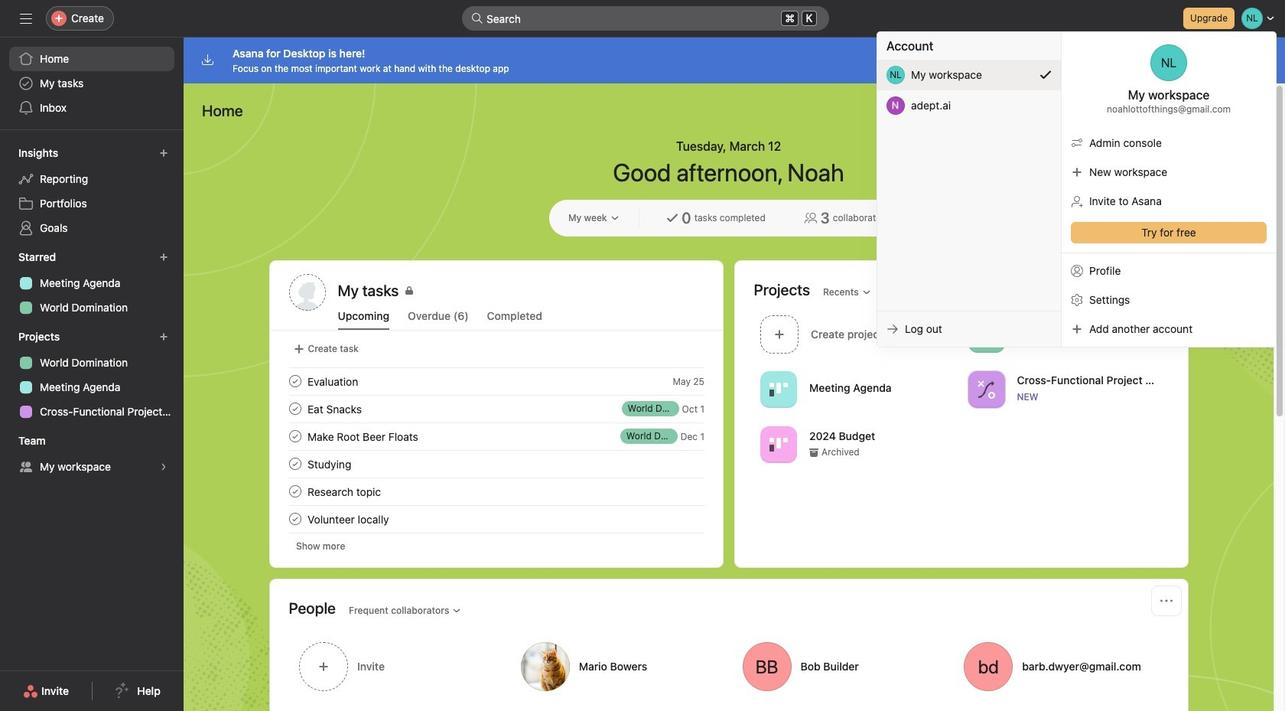 Task type: describe. For each thing, give the bounding box(es) containing it.
global element
[[0, 38, 184, 129]]

new project or portfolio image
[[159, 332, 168, 341]]

starred element
[[0, 243, 184, 323]]

mark complete image for 1st mark complete option from the bottom
[[286, 510, 304, 528]]

4 mark complete checkbox from the top
[[286, 510, 304, 528]]

teams element
[[0, 427, 184, 482]]

add items to starred image
[[159, 253, 168, 262]]

1 mark complete checkbox from the top
[[286, 372, 304, 390]]

mark complete image for 2nd mark complete checkbox from the bottom of the page
[[286, 427, 304, 445]]

rocket image
[[977, 325, 996, 343]]

3 mark complete checkbox from the top
[[286, 455, 304, 473]]

1 mark complete image from the top
[[286, 372, 304, 390]]



Task type: vqa. For each thing, say whether or not it's contained in the screenshot.
topmost Mark complete image
yes



Task type: locate. For each thing, give the bounding box(es) containing it.
1 vertical spatial mark complete image
[[286, 427, 304, 445]]

Mark complete checkbox
[[286, 427, 304, 445], [286, 482, 304, 501]]

2 vertical spatial mark complete image
[[286, 482, 304, 501]]

2 vertical spatial mark complete image
[[286, 510, 304, 528]]

3 mark complete image from the top
[[286, 482, 304, 501]]

3 mark complete image from the top
[[286, 510, 304, 528]]

mark complete image for second mark complete option from the top of the page
[[286, 400, 304, 418]]

1 vertical spatial mark complete checkbox
[[286, 482, 304, 501]]

0 vertical spatial mark complete image
[[286, 372, 304, 390]]

Search tasks, projects, and more text field
[[462, 6, 830, 31]]

menu
[[878, 32, 1277, 347]]

insights element
[[0, 139, 184, 243]]

None field
[[462, 6, 830, 31]]

2 mark complete image from the top
[[286, 455, 304, 473]]

board image
[[770, 380, 788, 398]]

hide sidebar image
[[20, 12, 32, 24]]

see details, my workspace image
[[159, 462, 168, 471]]

1 mark complete image from the top
[[286, 400, 304, 418]]

prominent image
[[471, 12, 484, 24]]

0 vertical spatial mark complete checkbox
[[286, 427, 304, 445]]

projects element
[[0, 323, 184, 427]]

Mark complete checkbox
[[286, 372, 304, 390], [286, 400, 304, 418], [286, 455, 304, 473], [286, 510, 304, 528]]

board image
[[770, 435, 788, 453]]

line_and_symbols image
[[977, 380, 996, 398]]

2 mark complete image from the top
[[286, 427, 304, 445]]

2 mark complete checkbox from the top
[[286, 482, 304, 501]]

new insights image
[[159, 148, 168, 158]]

mark complete image
[[286, 400, 304, 418], [286, 427, 304, 445], [286, 510, 304, 528]]

0 vertical spatial mark complete image
[[286, 400, 304, 418]]

add profile photo image
[[289, 274, 326, 311]]

2 mark complete checkbox from the top
[[286, 400, 304, 418]]

1 vertical spatial mark complete image
[[286, 455, 304, 473]]

mark complete image
[[286, 372, 304, 390], [286, 455, 304, 473], [286, 482, 304, 501]]

radio item
[[878, 60, 1062, 90]]

1 mark complete checkbox from the top
[[286, 427, 304, 445]]



